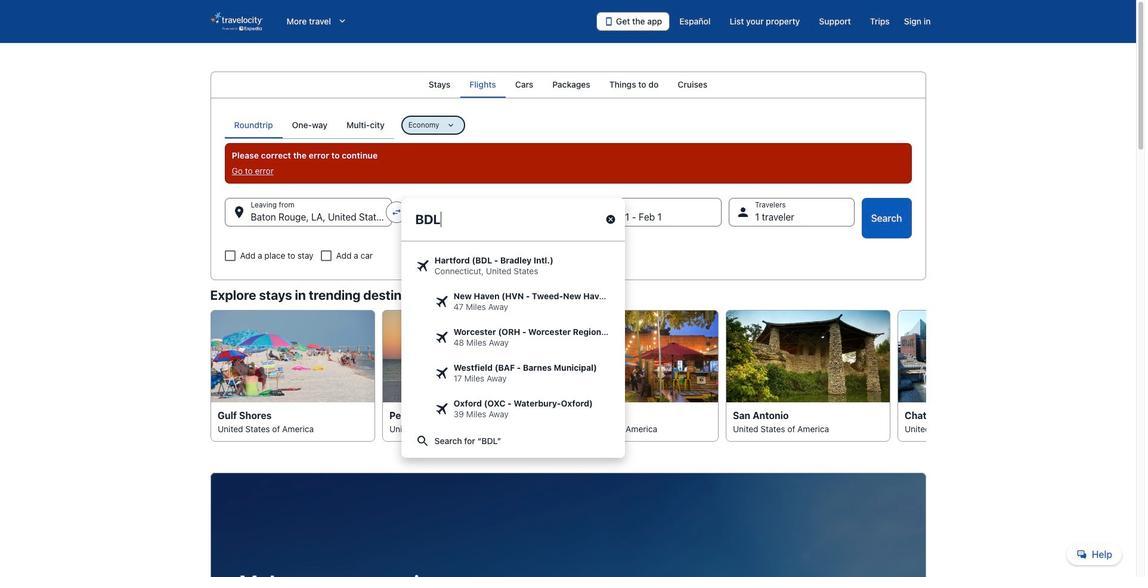 Task type: vqa. For each thing, say whether or not it's contained in the screenshot.
Taipei Which Includes Heritage Architecture, Theater Scenes And A Temple Or Place Of Worship image
no



Task type: describe. For each thing, give the bounding box(es) containing it.
show next card image
[[919, 369, 933, 383]]

pensacola beach which includes a beach, a sunset and general coastal views image
[[382, 310, 547, 403]]

download the app button image
[[604, 17, 614, 26]]

clear going to image
[[605, 214, 616, 225]]

show previous card image
[[203, 369, 217, 383]]

japanese tea gardens featuring a garden and a pond image
[[726, 310, 890, 403]]

swap origin and destination values image
[[391, 207, 402, 218]]

chattanooga which includes modern architecture, a fountain and a river or creek image
[[897, 310, 1062, 403]]

lafayette showing a bar and night scenes as well as a small group of people image
[[554, 310, 719, 403]]



Task type: locate. For each thing, give the bounding box(es) containing it.
Going to text field
[[401, 198, 625, 241]]

tab list
[[210, 72, 926, 98], [225, 112, 394, 138]]

1 vertical spatial tab list
[[225, 112, 394, 138]]

main content
[[0, 72, 1136, 577]]

gulf shores showing general coastal views and a sandy beach as well as a small group of people image
[[210, 310, 375, 403]]

0 vertical spatial tab list
[[210, 72, 926, 98]]

travelocity logo image
[[210, 12, 263, 31]]



